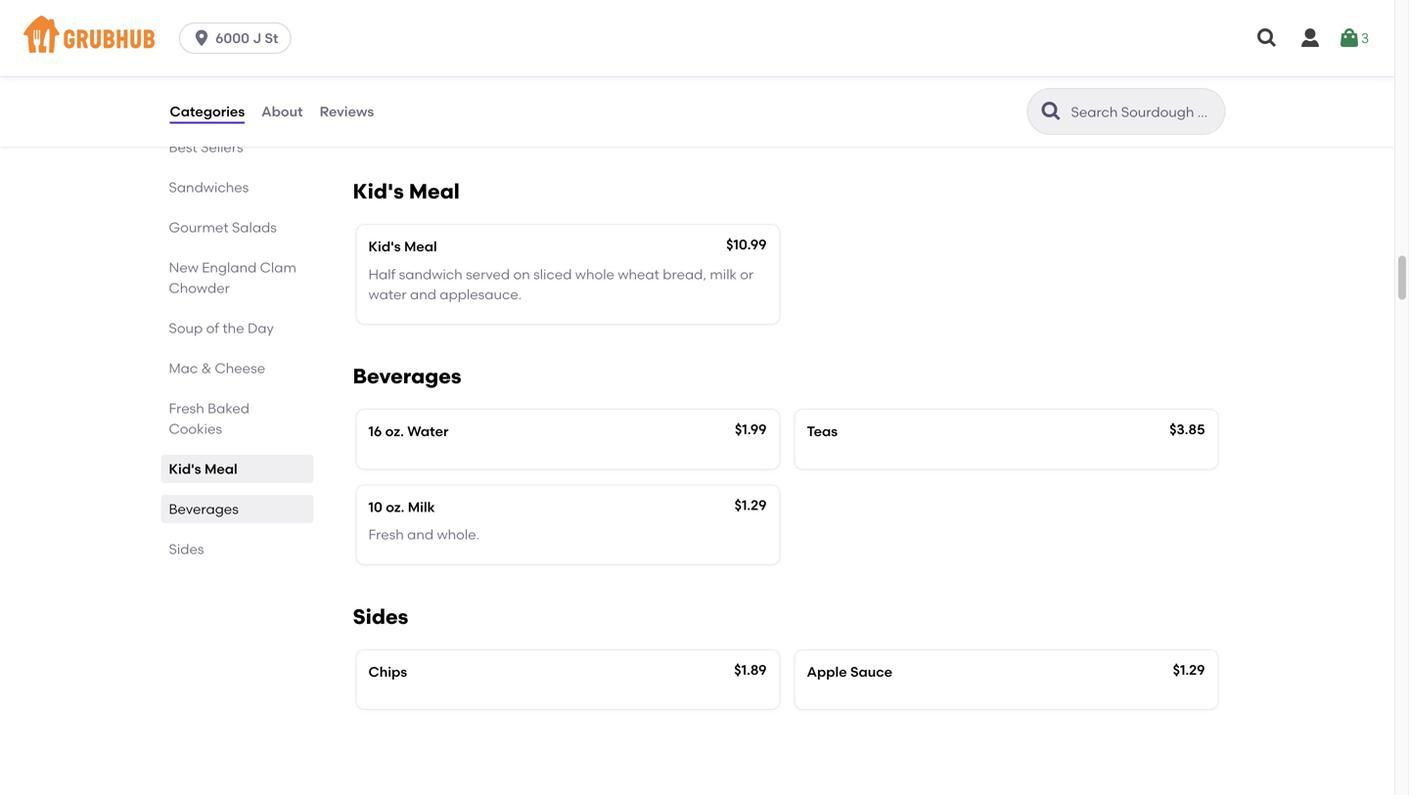 Task type: vqa. For each thing, say whether or not it's contained in the screenshot.
Sides to the bottom
yes



Task type: locate. For each thing, give the bounding box(es) containing it.
3 button
[[1338, 21, 1369, 56]]

1 $2.50 from the left
[[731, 71, 767, 87]]

1 vertical spatial sides
[[353, 605, 408, 630]]

soup of the day
[[169, 320, 274, 337]]

meal
[[409, 179, 460, 204], [404, 239, 437, 255], [205, 461, 238, 478]]

served
[[466, 266, 510, 283]]

half sandwich served on sliced whole wheat bread, milk or water and applesauce.
[[369, 266, 754, 303]]

water
[[407, 423, 449, 440]]

$2.50
[[731, 71, 767, 87], [1170, 71, 1205, 87]]

sides
[[169, 541, 204, 558], [353, 605, 408, 630]]

about
[[262, 103, 303, 120]]

1 horizontal spatial beverages
[[353, 364, 462, 389]]

0 vertical spatial fresh
[[169, 401, 204, 417]]

$1.29
[[735, 497, 767, 514], [1173, 662, 1205, 679]]

beverages
[[353, 364, 462, 389], [169, 501, 239, 518]]

cookies up lemon, coconut & white chocolate on the top right
[[904, 73, 959, 89]]

1 vertical spatial and
[[407, 527, 434, 543]]

1 vertical spatial oz.
[[386, 499, 405, 516]]

2 $2.50 from the left
[[1170, 71, 1205, 87]]

cookies
[[478, 73, 533, 89], [904, 73, 959, 89], [169, 421, 222, 438]]

2 horizontal spatial cookies
[[904, 73, 959, 89]]

svg image left svg icon
[[1256, 26, 1279, 50]]

bread,
[[663, 266, 707, 283]]

chocolate right white
[[977, 100, 1047, 117]]

0 horizontal spatial sides
[[169, 541, 204, 558]]

16 oz. water
[[369, 423, 449, 440]]

half
[[369, 266, 396, 283]]

chocolate chip cookies
[[369, 73, 533, 89]]

svg image right svg icon
[[1338, 26, 1361, 50]]

and
[[410, 286, 436, 303], [407, 527, 434, 543]]

3
[[1361, 30, 1369, 46]]

& right mac
[[201, 360, 212, 377]]

oz.
[[385, 423, 404, 440], [386, 499, 405, 516]]

$2.50 left lemon
[[731, 71, 767, 87]]

chocolate left chip
[[369, 73, 439, 89]]

apple sauce
[[807, 664, 893, 681]]

10
[[369, 499, 383, 516]]

0 horizontal spatial beverages
[[169, 501, 239, 518]]

svg image
[[1299, 26, 1322, 50]]

cookies down 'baked'
[[169, 421, 222, 438]]

fresh
[[169, 401, 204, 417], [369, 527, 404, 543]]

cookies inside fresh baked cookies
[[169, 421, 222, 438]]

0 vertical spatial and
[[410, 286, 436, 303]]

1 vertical spatial &
[[201, 360, 212, 377]]

mac & cheese
[[169, 360, 265, 377]]

1 horizontal spatial &
[[921, 100, 931, 117]]

kid's
[[353, 179, 404, 204], [369, 239, 401, 255], [169, 461, 201, 478]]

0 horizontal spatial chocolate
[[369, 73, 439, 89]]

fresh down the 10
[[369, 527, 404, 543]]

beverages up 16 oz. water
[[353, 364, 462, 389]]

mac
[[169, 360, 198, 377]]

0 horizontal spatial &
[[201, 360, 212, 377]]

1 vertical spatial $1.29
[[1173, 662, 1205, 679]]

and down milk
[[407, 527, 434, 543]]

svg image inside the 6000 j st button
[[192, 28, 212, 48]]

svg image for 3
[[1338, 26, 1361, 50]]

fresh inside fresh baked cookies
[[169, 401, 204, 417]]

1 horizontal spatial sides
[[353, 605, 408, 630]]

1 horizontal spatial cookies
[[478, 73, 533, 89]]

&
[[921, 100, 931, 117], [201, 360, 212, 377]]

gourmet
[[169, 219, 229, 236]]

salads
[[232, 219, 277, 236]]

water
[[369, 286, 407, 303]]

1 horizontal spatial chocolate
[[977, 100, 1047, 117]]

1 horizontal spatial $2.50
[[1170, 71, 1205, 87]]

& left white
[[921, 100, 931, 117]]

the
[[223, 320, 244, 337]]

of
[[206, 320, 219, 337]]

cooler
[[856, 73, 901, 89]]

2 horizontal spatial svg image
[[1338, 26, 1361, 50]]

oz. right 16
[[385, 423, 404, 440]]

sellers
[[201, 139, 243, 156]]

chip
[[443, 73, 475, 89]]

fresh for fresh baked cookies
[[169, 401, 204, 417]]

0 vertical spatial $1.29
[[735, 497, 767, 514]]

chocolate
[[369, 73, 439, 89], [977, 100, 1047, 117]]

cookies right chip
[[478, 73, 533, 89]]

kid's meal
[[353, 179, 460, 204], [369, 239, 437, 255], [169, 461, 238, 478]]

1 vertical spatial fresh
[[369, 527, 404, 543]]

0 vertical spatial meal
[[409, 179, 460, 204]]

0 vertical spatial kid's
[[353, 179, 404, 204]]

0 horizontal spatial fresh
[[169, 401, 204, 417]]

coconut
[[859, 100, 918, 117]]

0 vertical spatial &
[[921, 100, 931, 117]]

whole.
[[437, 527, 480, 543]]

categories button
[[169, 76, 246, 147]]

0 horizontal spatial $2.50
[[731, 71, 767, 87]]

svg image inside the 3 button
[[1338, 26, 1361, 50]]

0 horizontal spatial svg image
[[192, 28, 212, 48]]

lemon cooler cookies
[[807, 73, 959, 89]]

main navigation navigation
[[0, 0, 1395, 76]]

and down sandwich
[[410, 286, 436, 303]]

2 vertical spatial kid's meal
[[169, 461, 238, 478]]

clam
[[260, 260, 296, 276]]

chips
[[369, 664, 407, 681]]

0 horizontal spatial cookies
[[169, 421, 222, 438]]

$2.50 up the "search sourdough & co." search field
[[1170, 71, 1205, 87]]

wheat
[[618, 266, 660, 283]]

beverages down fresh baked cookies
[[169, 501, 239, 518]]

oz. right the 10
[[386, 499, 405, 516]]

svg image
[[1256, 26, 1279, 50], [1338, 26, 1361, 50], [192, 28, 212, 48]]

1 vertical spatial chocolate
[[977, 100, 1047, 117]]

fresh down mac
[[169, 401, 204, 417]]

whole
[[575, 266, 615, 283]]

1 horizontal spatial fresh
[[369, 527, 404, 543]]

0 horizontal spatial $1.29
[[735, 497, 767, 514]]

1 horizontal spatial $1.29
[[1173, 662, 1205, 679]]

new
[[169, 260, 199, 276]]

svg image left 6000 on the left of the page
[[192, 28, 212, 48]]

0 vertical spatial oz.
[[385, 423, 404, 440]]



Task type: describe. For each thing, give the bounding box(es) containing it.
lemon, coconut & white chocolate
[[807, 100, 1047, 117]]

cookies for cooler
[[904, 73, 959, 89]]

milk
[[408, 499, 435, 516]]

white
[[934, 100, 973, 117]]

st
[[265, 30, 278, 46]]

new england clam chowder
[[169, 260, 296, 297]]

best sellers
[[169, 139, 243, 156]]

6000 j st button
[[179, 23, 299, 54]]

$3.85
[[1170, 421, 1205, 438]]

0 vertical spatial beverages
[[353, 364, 462, 389]]

cheese
[[215, 360, 265, 377]]

$10.99
[[726, 237, 767, 253]]

lemon,
[[807, 100, 856, 117]]

10 oz. milk
[[369, 499, 435, 516]]

soup
[[169, 320, 203, 337]]

Search Sourdough & Co. search field
[[1069, 103, 1219, 121]]

j
[[253, 30, 261, 46]]

and inside the half sandwich served on sliced whole wheat bread, milk or water and applesauce.
[[410, 286, 436, 303]]

about button
[[261, 76, 304, 147]]

1 vertical spatial kid's
[[369, 239, 401, 255]]

sandwich
[[399, 266, 463, 283]]

1 vertical spatial kid's meal
[[369, 239, 437, 255]]

0 vertical spatial sides
[[169, 541, 204, 558]]

best
[[169, 139, 197, 156]]

1 vertical spatial beverages
[[169, 501, 239, 518]]

16
[[369, 423, 382, 440]]

sandwiches
[[169, 179, 249, 196]]

england
[[202, 260, 257, 276]]

milk
[[710, 266, 737, 283]]

6000
[[215, 30, 250, 46]]

$1.99
[[735, 421, 767, 438]]

applesauce.
[[440, 286, 522, 303]]

categories
[[170, 103, 245, 120]]

fresh and whole.
[[369, 527, 480, 543]]

fresh for fresh and whole.
[[369, 527, 404, 543]]

sliced
[[534, 266, 572, 283]]

lemon
[[807, 73, 853, 89]]

0 vertical spatial chocolate
[[369, 73, 439, 89]]

cookies for chip
[[478, 73, 533, 89]]

2 vertical spatial meal
[[205, 461, 238, 478]]

cookies for baked
[[169, 421, 222, 438]]

oz. for 10
[[386, 499, 405, 516]]

day
[[248, 320, 274, 337]]

teas
[[807, 423, 838, 440]]

$1.89
[[734, 662, 767, 679]]

sauce
[[851, 664, 893, 681]]

gourmet salads
[[169, 219, 277, 236]]

2 vertical spatial kid's
[[169, 461, 201, 478]]

or
[[740, 266, 754, 283]]

oz. for 16
[[385, 423, 404, 440]]

1 vertical spatial meal
[[404, 239, 437, 255]]

fresh baked cookies
[[169, 401, 250, 438]]

search icon image
[[1040, 100, 1063, 123]]

baked
[[208, 401, 250, 417]]

6000 j st
[[215, 30, 278, 46]]

apple
[[807, 664, 847, 681]]

chowder
[[169, 280, 230, 297]]

reviews
[[320, 103, 374, 120]]

0 vertical spatial kid's meal
[[353, 179, 460, 204]]

reviews button
[[319, 76, 375, 147]]

on
[[513, 266, 530, 283]]

1 horizontal spatial svg image
[[1256, 26, 1279, 50]]

svg image for 6000 j st
[[192, 28, 212, 48]]



